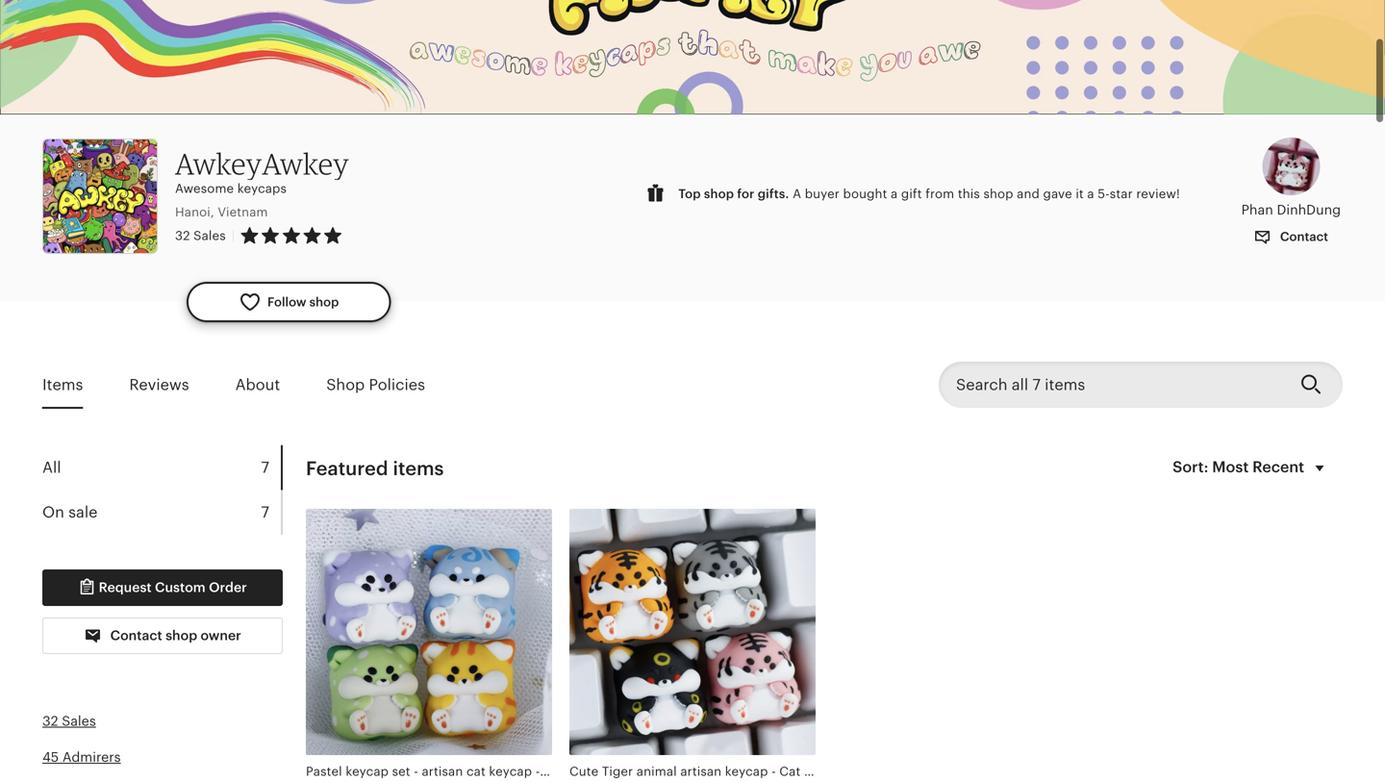 Task type: locate. For each thing, give the bounding box(es) containing it.
0 horizontal spatial keycaps
[[237, 181, 287, 196]]

contact inside 'button'
[[1277, 229, 1329, 244]]

top shop for gifts. a buyer bought a gift from this shop and gave it a 5-star review!
[[679, 187, 1180, 201]]

gift left from
[[901, 187, 922, 201]]

7 for on sale
[[261, 504, 269, 521]]

0 horizontal spatial sales
[[62, 713, 96, 729]]

phan dinhdung
[[1242, 202, 1341, 217]]

1 vertical spatial sales
[[62, 713, 96, 729]]

1 vertical spatial keycaps
[[804, 764, 854, 779]]

0 horizontal spatial -
[[772, 764, 776, 779]]

2 tab from the top
[[42, 490, 281, 535]]

45 admirers
[[42, 749, 121, 765]]

1 vertical spatial contact
[[110, 628, 162, 643]]

about
[[235, 376, 280, 393]]

32 sales
[[42, 713, 96, 729]]

32 sales link up 45 admirers link
[[42, 713, 96, 729]]

it
[[1076, 187, 1084, 201]]

0 vertical spatial sales
[[194, 229, 226, 243]]

on sale
[[42, 504, 98, 521]]

gifts.
[[758, 187, 789, 201]]

0 vertical spatial contact
[[1277, 229, 1329, 244]]

2 7 from the top
[[261, 504, 269, 521]]

request
[[99, 579, 152, 595]]

contact down dinhdung
[[1277, 229, 1329, 244]]

star
[[1110, 187, 1133, 201]]

shop policies
[[326, 376, 425, 393]]

hanoi,
[[175, 205, 214, 219]]

vietnam
[[218, 205, 268, 219]]

1 horizontal spatial -
[[857, 764, 861, 779]]

shop right follow
[[309, 295, 339, 309]]

shop inside button
[[309, 295, 339, 309]]

1 horizontal spatial a
[[1088, 187, 1095, 201]]

contact for contact shop owner
[[110, 628, 162, 643]]

0 horizontal spatial 32 sales link
[[42, 713, 96, 729]]

request custom order link
[[42, 569, 283, 606]]

follow shop
[[267, 295, 339, 309]]

1 horizontal spatial gift
[[981, 764, 1002, 779]]

items
[[393, 457, 444, 480]]

a
[[891, 187, 898, 201], [1088, 187, 1095, 201]]

keycaps
[[237, 181, 287, 196], [804, 764, 854, 779]]

contact
[[1277, 229, 1329, 244], [110, 628, 162, 643]]

45
[[42, 749, 59, 765]]

phan dinhdung image
[[1263, 138, 1320, 195]]

a right the bought
[[891, 187, 898, 201]]

phan
[[1242, 202, 1274, 217]]

sort: most recent
[[1173, 459, 1305, 476]]

shop
[[326, 376, 365, 393]]

0 horizontal spatial gift
[[901, 187, 922, 201]]

cute tiger animal artisan keycap - cat keycaps - perfect handmade gift image
[[570, 509, 816, 755]]

dinhdung
[[1277, 202, 1341, 217]]

1 horizontal spatial 32 sales link
[[175, 229, 226, 243]]

contact down request
[[110, 628, 162, 643]]

1 vertical spatial 32
[[42, 713, 58, 729]]

contact for contact
[[1277, 229, 1329, 244]]

1 horizontal spatial 32
[[175, 229, 190, 243]]

1 horizontal spatial contact
[[1277, 229, 1329, 244]]

keycap
[[725, 764, 768, 779]]

32 sales link down hanoi,
[[175, 229, 226, 243]]

contact button
[[1240, 219, 1343, 255]]

this
[[958, 187, 980, 201]]

sales
[[194, 229, 226, 243], [62, 713, 96, 729]]

featured
[[306, 457, 388, 480]]

32 sales link
[[175, 229, 226, 243], [42, 713, 96, 729]]

32 down hanoi,
[[175, 229, 190, 243]]

contact inside button
[[110, 628, 162, 643]]

1 vertical spatial 7
[[261, 504, 269, 521]]

a right it
[[1088, 187, 1095, 201]]

sort: most recent button
[[1161, 445, 1343, 492]]

bought
[[843, 187, 887, 201]]

1 horizontal spatial sales
[[194, 229, 226, 243]]

32 up 45
[[42, 713, 58, 729]]

0 horizontal spatial 32
[[42, 713, 58, 729]]

perfect
[[865, 764, 909, 779]]

gift
[[901, 187, 922, 201], [981, 764, 1002, 779]]

0 vertical spatial 32 sales link
[[175, 229, 226, 243]]

sales for 32 sales
[[62, 713, 96, 729]]

sales left | at the left
[[194, 229, 226, 243]]

shop left for
[[704, 187, 734, 201]]

- left perfect
[[857, 764, 861, 779]]

32 for 32 sales
[[42, 713, 58, 729]]

phan dinhdung link
[[1240, 138, 1343, 219]]

7
[[261, 459, 269, 476], [261, 504, 269, 521]]

1 7 from the top
[[261, 459, 269, 476]]

0 vertical spatial 7
[[261, 459, 269, 476]]

5-
[[1098, 187, 1110, 201]]

sales up 45 admirers link
[[62, 713, 96, 729]]

follow shop button
[[187, 282, 391, 322]]

shop for contact shop owner
[[166, 628, 197, 643]]

keycaps down awkeyawkey
[[237, 181, 287, 196]]

shop inside button
[[166, 628, 197, 643]]

- left cat
[[772, 764, 776, 779]]

32 for 32 sales |
[[175, 229, 190, 243]]

gift right 'handmade'
[[981, 764, 1002, 779]]

and
[[1017, 187, 1040, 201]]

tab up request custom order link
[[42, 490, 281, 535]]

recent
[[1253, 459, 1305, 476]]

tab containing on sale
[[42, 490, 281, 535]]

awkeyawkey
[[175, 146, 349, 181]]

1 vertical spatial gift
[[981, 764, 1002, 779]]

reviews
[[129, 376, 189, 393]]

sales for 32 sales |
[[194, 229, 226, 243]]

0 vertical spatial keycaps
[[237, 181, 287, 196]]

0 vertical spatial gift
[[901, 187, 922, 201]]

keycaps right cat
[[804, 764, 854, 779]]

1 tab from the top
[[42, 445, 281, 490]]

tab
[[42, 445, 281, 490], [42, 490, 281, 535]]

-
[[772, 764, 776, 779], [857, 764, 861, 779]]

32
[[175, 229, 190, 243], [42, 713, 58, 729]]

0 vertical spatial 32
[[175, 229, 190, 243]]

top
[[679, 187, 701, 201]]

artisan
[[681, 764, 722, 779]]

0 horizontal spatial contact
[[110, 628, 162, 643]]

shop
[[704, 187, 734, 201], [984, 187, 1014, 201], [309, 295, 339, 309], [166, 628, 197, 643]]

order
[[209, 579, 247, 595]]

tab down "reviews" link
[[42, 445, 281, 490]]

items
[[42, 376, 83, 393]]

0 horizontal spatial a
[[891, 187, 898, 201]]

shop left owner
[[166, 628, 197, 643]]



Task type: vqa. For each thing, say whether or not it's contained in the screenshot.
the leftmost print.
no



Task type: describe. For each thing, give the bounding box(es) containing it.
1 - from the left
[[772, 764, 776, 779]]

hanoi, vietnam
[[175, 205, 268, 219]]

1 horizontal spatial keycaps
[[804, 764, 854, 779]]

Search all 7 items text field
[[939, 362, 1285, 408]]

admirers
[[62, 749, 121, 765]]

1 a from the left
[[891, 187, 898, 201]]

2 a from the left
[[1088, 187, 1095, 201]]

shop policies link
[[326, 362, 425, 407]]

tab containing all
[[42, 445, 281, 490]]

from
[[926, 187, 955, 201]]

45 admirers link
[[42, 749, 121, 765]]

review!
[[1137, 187, 1180, 201]]

on
[[42, 504, 64, 521]]

sections tab list
[[42, 445, 283, 535]]

custom
[[155, 579, 206, 595]]

shop for top shop for gifts. a buyer bought a gift from this shop and gave it a 5-star review!
[[704, 187, 734, 201]]

a
[[793, 187, 802, 201]]

sale
[[68, 504, 98, 521]]

32 sales |
[[175, 229, 235, 243]]

tiger
[[602, 764, 633, 779]]

buyer
[[805, 187, 840, 201]]

awkeyawkey awesome keycaps
[[175, 146, 349, 196]]

cat
[[780, 764, 801, 779]]

reviews link
[[129, 362, 189, 407]]

follow
[[267, 295, 306, 309]]

pastel keycap set - artisan cat keycap - handmade accessories for your kawaii keyboard set up image
[[306, 509, 552, 755]]

all
[[42, 459, 61, 476]]

|
[[232, 229, 235, 243]]

shop for follow shop
[[309, 295, 339, 309]]

policies
[[369, 376, 425, 393]]

sort:
[[1173, 459, 1209, 476]]

cute
[[570, 764, 599, 779]]

request custom order
[[95, 579, 247, 595]]

for
[[737, 187, 755, 201]]

keycaps inside awkeyawkey awesome keycaps
[[237, 181, 287, 196]]

7 for all
[[261, 459, 269, 476]]

1 vertical spatial 32 sales link
[[42, 713, 96, 729]]

featured items
[[306, 457, 444, 480]]

2 - from the left
[[857, 764, 861, 779]]

contact shop owner button
[[42, 617, 283, 654]]

cute tiger animal artisan keycap - cat keycaps - perfect handmade gift link
[[570, 509, 1002, 782]]

animal
[[637, 764, 677, 779]]

cute tiger animal artisan keycap - cat keycaps - perfect handmade gift
[[570, 764, 1002, 779]]

owner
[[201, 628, 241, 643]]

gave
[[1043, 187, 1072, 201]]

contact shop owner
[[107, 628, 241, 643]]

shop right this
[[984, 187, 1014, 201]]

awesome
[[175, 181, 234, 196]]

items link
[[42, 362, 83, 407]]

handmade
[[913, 764, 977, 779]]

most
[[1213, 459, 1249, 476]]

about link
[[235, 362, 280, 407]]



